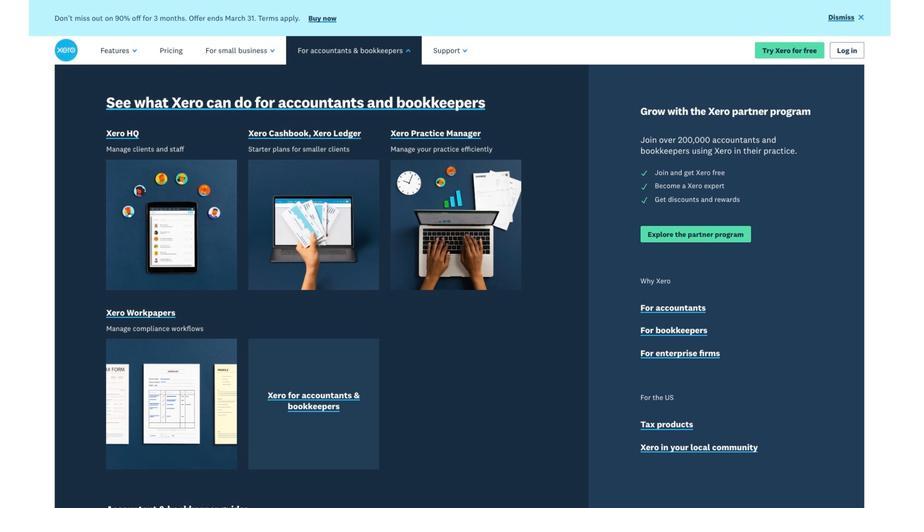 Task type: vqa. For each thing, say whether or not it's contained in the screenshot.
Xero in the "Back To What You Love With Xero Accounting Software"
no



Task type: locate. For each thing, give the bounding box(es) containing it.
a xero user decorating a cake with blue icing. social proof badges surrounding the circular image. image
[[468, 65, 865, 360]]



